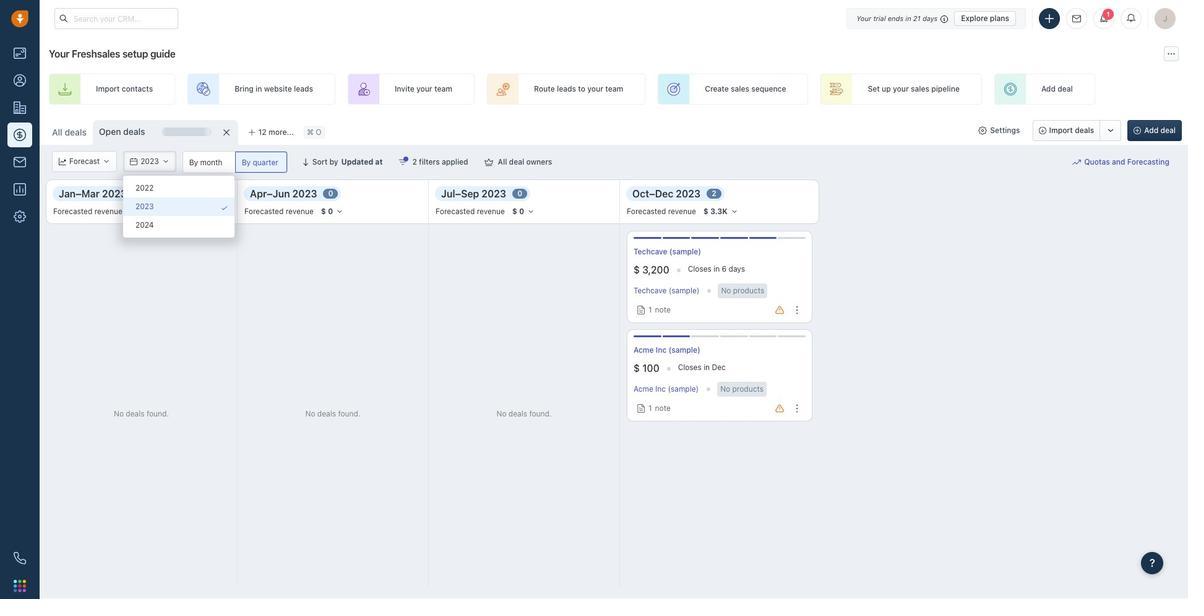 Task type: describe. For each thing, give the bounding box(es) containing it.
phone image
[[7, 546, 32, 571]]

Search your CRM... text field
[[54, 8, 178, 29]]

1 link
[[1093, 8, 1115, 29]]

1
[[1106, 11, 1110, 18]]

freshworks switcher image
[[14, 580, 26, 592]]



Task type: vqa. For each thing, say whether or not it's contained in the screenshot.
'Explore plans' "LINK" at the top right
yes



Task type: locate. For each thing, give the bounding box(es) containing it.
2023
[[136, 202, 154, 211]]

2024
[[136, 221, 154, 230]]

menu containing 2022
[[123, 176, 235, 238]]

plans
[[990, 13, 1009, 23]]

container_wx8msf4aqz5i3rn1 image
[[221, 204, 228, 212]]

shade muted image
[[938, 13, 948, 23]]

menu
[[123, 176, 235, 238]]

explore
[[961, 13, 988, 23]]

explore plans
[[961, 13, 1009, 23]]

explore plans link
[[954, 11, 1016, 26]]

2022
[[136, 183, 154, 193]]



